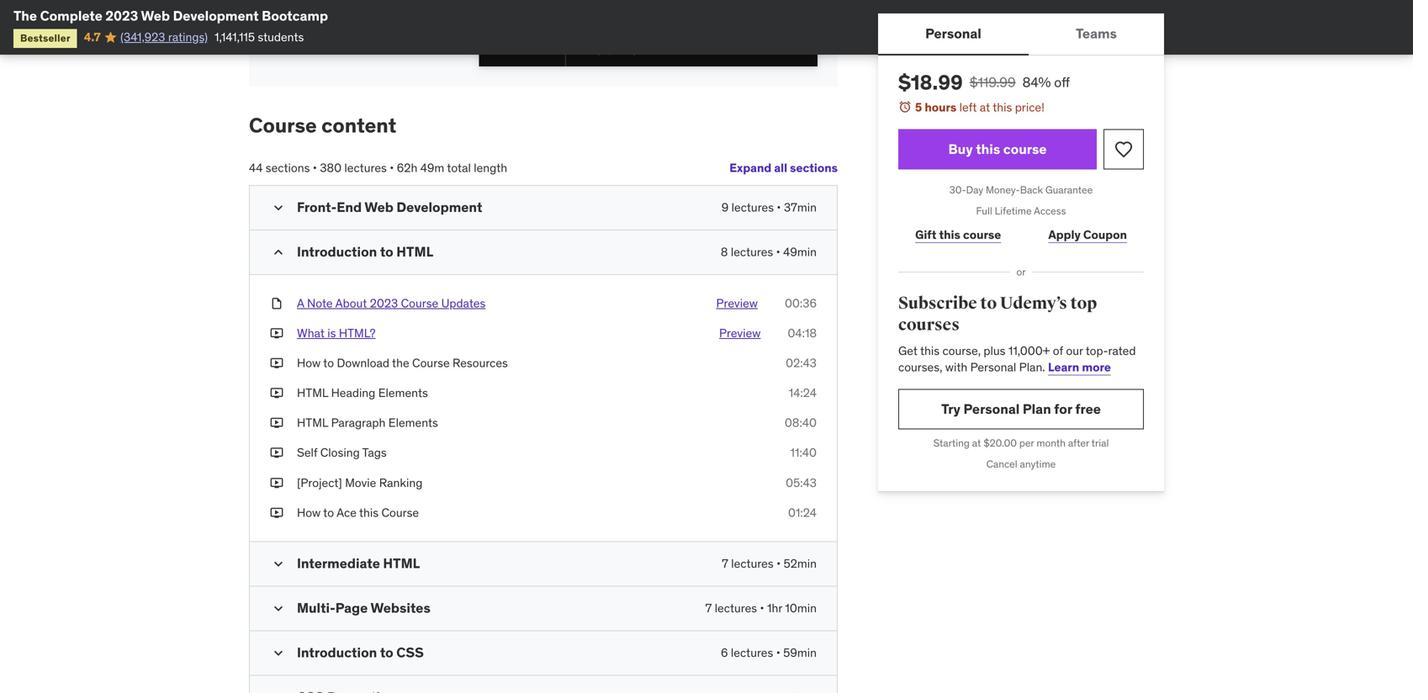Task type: vqa. For each thing, say whether or not it's contained in the screenshot.
380 at left
yes



Task type: locate. For each thing, give the bounding box(es) containing it.
3 small image from the top
[[270, 600, 287, 617]]

about
[[335, 296, 367, 311]]

to down is
[[323, 356, 334, 371]]

updates
[[441, 296, 486, 311]]

$18.99 $119.99 84% off
[[899, 70, 1071, 95]]

small image
[[270, 244, 287, 261], [270, 690, 287, 693]]

(341,923
[[120, 29, 165, 45]]

web up (341,923 ratings)
[[141, 7, 170, 24]]

html left heading
[[297, 385, 328, 401]]

02:43
[[786, 356, 817, 371]]

1 horizontal spatial 7
[[722, 556, 729, 571]]

complete
[[40, 7, 103, 24]]

a note about 2023 course updates
[[297, 296, 486, 311]]

xsmall image left heading
[[270, 385, 284, 402]]

see a demo link
[[269, 0, 331, 29]]

to left ace
[[323, 505, 334, 520]]

1 small image from the top
[[270, 199, 287, 216]]

self closing tags
[[297, 445, 387, 461]]

html down front-end web development
[[397, 243, 434, 260]]

lectures for websites
[[715, 601, 757, 616]]

course for how to ace this course
[[382, 505, 419, 520]]

7 up 7 lectures • 1hr 10min
[[722, 556, 729, 571]]

price!
[[1016, 100, 1045, 115]]

• left 62h 49m
[[390, 160, 394, 175]]

top
[[1071, 293, 1098, 314]]

at left $20.00 on the right of the page
[[973, 437, 981, 450]]

course for buy this course
[[1004, 141, 1047, 158]]

personal up $18.99
[[926, 25, 982, 42]]

1,141,115 students
[[215, 29, 304, 45]]

gift this course link
[[899, 218, 1019, 252]]

52min
[[784, 556, 817, 571]]

development down 62h 49m
[[397, 198, 483, 216]]

this right ace
[[359, 505, 379, 520]]

elements down how to download the course resources
[[378, 385, 428, 401]]

this inside button
[[976, 141, 1001, 158]]

2023 right about
[[370, 296, 398, 311]]

5 hours left at this price!
[[916, 100, 1045, 115]]

1 vertical spatial small image
[[270, 690, 287, 693]]

2 how from the top
[[297, 505, 321, 520]]

4.7
[[84, 29, 101, 45]]

$18.99
[[899, 70, 963, 95]]

0 horizontal spatial 2023
[[106, 7, 138, 24]]

2023 inside button
[[370, 296, 398, 311]]

to left css
[[380, 644, 394, 661]]

elements
[[378, 385, 428, 401], [389, 415, 438, 431]]

1 horizontal spatial sections
[[790, 160, 838, 175]]

0 horizontal spatial 7
[[706, 601, 712, 616]]

2 xsmall image from the top
[[270, 415, 284, 431]]

tab list
[[879, 13, 1165, 56]]

small image left intermediate
[[270, 556, 287, 573]]

course inside button
[[1004, 141, 1047, 158]]

0 horizontal spatial development
[[173, 7, 259, 24]]

introduction down page
[[297, 644, 377, 661]]

14:24
[[789, 385, 817, 401]]

preview
[[717, 296, 758, 311], [720, 326, 761, 341]]

xsmall image for how to ace this course
[[270, 505, 284, 521]]

coupon
[[1084, 227, 1128, 242]]

8 lectures • 49min
[[721, 244, 817, 259]]

0 vertical spatial 7
[[722, 556, 729, 571]]

multi-page websites
[[297, 600, 431, 617]]

introduction down end
[[297, 243, 377, 260]]

starting
[[934, 437, 970, 450]]

7 lectures • 1hr 10min
[[706, 601, 817, 616]]

• left 37min
[[777, 200, 781, 215]]

lectures right 8
[[731, 244, 774, 259]]

how down [project]
[[297, 505, 321, 520]]

sections right all
[[790, 160, 838, 175]]

6 lectures • 59min
[[721, 645, 817, 661]]

how for how to download the course resources
[[297, 356, 321, 371]]

lectures up 7 lectures • 1hr 10min
[[732, 556, 774, 571]]

2 sections from the left
[[266, 160, 310, 175]]

personal inside button
[[926, 25, 982, 42]]

1 vertical spatial introduction
[[297, 644, 377, 661]]

small image left introduction to css on the left of the page
[[270, 645, 287, 662]]

introduction for introduction to html
[[297, 243, 377, 260]]

subscribe to udemy's top courses
[[899, 293, 1098, 335]]

30-day money-back guarantee full lifetime access
[[950, 184, 1093, 217]]

try personal plan for free
[[942, 400, 1102, 418]]

course
[[1004, 141, 1047, 158], [964, 227, 1002, 242]]

1 vertical spatial 2023
[[370, 296, 398, 311]]

expand all sections button
[[730, 151, 838, 185]]

0 vertical spatial introduction
[[297, 243, 377, 260]]

0 vertical spatial small image
[[270, 244, 287, 261]]

9 lectures • 37min
[[722, 200, 817, 215]]

1 how from the top
[[297, 356, 321, 371]]

• left 380
[[313, 160, 317, 175]]

0 horizontal spatial course
[[964, 227, 1002, 242]]

2023
[[106, 7, 138, 24], [370, 296, 398, 311]]

development up 1,141,115
[[173, 7, 259, 24]]

lectures left 1hr
[[715, 601, 757, 616]]

xsmall image left ace
[[270, 505, 284, 521]]

more
[[1083, 360, 1112, 375]]

at inside starting at $20.00 per month after trial cancel anytime
[[973, 437, 981, 450]]

try
[[942, 400, 961, 418]]

web right end
[[365, 198, 394, 216]]

0 vertical spatial how
[[297, 356, 321, 371]]

• left 49min
[[776, 244, 781, 259]]

top-
[[1086, 343, 1109, 358]]

personal down plus
[[971, 360, 1017, 375]]

1 vertical spatial 7
[[706, 601, 712, 616]]

• for introduction to css
[[776, 645, 781, 661]]

4 xsmall image from the top
[[270, 505, 284, 521]]

0 vertical spatial preview
[[717, 296, 758, 311]]

lectures right 9
[[732, 200, 774, 215]]

preview left 04:18
[[720, 326, 761, 341]]

0 vertical spatial elements
[[378, 385, 428, 401]]

1 vertical spatial personal
[[971, 360, 1017, 375]]

how down the what at left top
[[297, 356, 321, 371]]

0 vertical spatial course
[[1004, 141, 1047, 158]]

2023 up (341,923 on the left top of the page
[[106, 7, 138, 24]]

all
[[774, 160, 788, 175]]

1 introduction from the top
[[297, 243, 377, 260]]

1 sections from the left
[[790, 160, 838, 175]]

1 horizontal spatial 2023
[[370, 296, 398, 311]]

lectures for html
[[731, 244, 774, 259]]

how to download the course resources
[[297, 356, 508, 371]]

xsmall image
[[270, 385, 284, 402], [270, 415, 284, 431], [270, 445, 284, 461], [270, 505, 284, 521]]

demo
[[302, 13, 331, 28]]

access
[[1034, 204, 1067, 217]]

1 vertical spatial course
[[964, 227, 1002, 242]]

what
[[297, 326, 325, 341]]

1 horizontal spatial course
[[1004, 141, 1047, 158]]

small image left front-
[[270, 199, 287, 216]]

2 xsmall image from the top
[[270, 325, 284, 342]]

small image left multi-
[[270, 600, 287, 617]]

apply
[[1049, 227, 1081, 242]]

this right the gift
[[940, 227, 961, 242]]

apply coupon button
[[1032, 218, 1145, 252]]

• for multi-page websites
[[760, 601, 765, 616]]

preview down 8
[[717, 296, 758, 311]]

sections inside "expand all sections" dropdown button
[[790, 160, 838, 175]]

3 xsmall image from the top
[[270, 445, 284, 461]]

this right "buy"
[[976, 141, 1001, 158]]

to for html
[[380, 243, 394, 260]]

teams
[[1076, 25, 1118, 42]]

4 small image from the top
[[270, 645, 287, 662]]

[project] movie ranking
[[297, 475, 423, 490]]

course up back
[[1004, 141, 1047, 158]]

0 horizontal spatial sections
[[266, 160, 310, 175]]

• left 59min
[[776, 645, 781, 661]]

cancel
[[987, 458, 1018, 471]]

2 vertical spatial personal
[[964, 400, 1020, 418]]

front-end web development
[[297, 198, 483, 216]]

to left udemy's
[[981, 293, 997, 314]]

37min
[[784, 200, 817, 215]]

front-
[[297, 198, 337, 216]]

html?
[[339, 326, 376, 341]]

1 vertical spatial how
[[297, 505, 321, 520]]

course
[[249, 113, 317, 138], [401, 296, 439, 311], [412, 356, 450, 371], [382, 505, 419, 520]]

html up websites
[[383, 555, 420, 572]]

starting at $20.00 per month after trial cancel anytime
[[934, 437, 1109, 471]]

trial
[[1092, 437, 1109, 450]]

7 for multi-page websites
[[706, 601, 712, 616]]

0 vertical spatial web
[[141, 7, 170, 24]]

xsmall image left the self
[[270, 445, 284, 461]]

• left 52min
[[777, 556, 781, 571]]

2 introduction from the top
[[297, 644, 377, 661]]

at right left
[[980, 100, 991, 115]]

sections right '44'
[[266, 160, 310, 175]]

01:24
[[788, 505, 817, 520]]

course left updates
[[401, 296, 439, 311]]

small image
[[270, 199, 287, 216], [270, 556, 287, 573], [270, 600, 287, 617], [270, 645, 287, 662]]

to down front-end web development
[[380, 243, 394, 260]]

see a demo
[[269, 13, 331, 28]]

day
[[967, 184, 984, 197]]

course down the 'full' at the top right of the page
[[964, 227, 1002, 242]]

personal up $20.00 on the right of the page
[[964, 400, 1020, 418]]

resources
[[453, 356, 508, 371]]

1 vertical spatial web
[[365, 198, 394, 216]]

month
[[1037, 437, 1066, 450]]

or
[[1017, 266, 1026, 279]]

62h 49m
[[397, 160, 445, 175]]

1 xsmall image from the top
[[270, 385, 284, 402]]

guarantee
[[1046, 184, 1093, 197]]

html heading elements
[[297, 385, 428, 401]]

xsmall image
[[270, 295, 284, 312], [270, 325, 284, 342], [270, 355, 284, 372], [270, 475, 284, 491]]

course inside button
[[401, 296, 439, 311]]

• left 1hr
[[760, 601, 765, 616]]

to inside the subscribe to udemy's top courses
[[981, 293, 997, 314]]

full
[[977, 204, 993, 217]]

xsmall image for html heading elements
[[270, 385, 284, 402]]

lectures right 6
[[731, 645, 774, 661]]

0 vertical spatial development
[[173, 7, 259, 24]]

this up courses,
[[921, 343, 940, 358]]

1 horizontal spatial development
[[397, 198, 483, 216]]

59min
[[784, 645, 817, 661]]

1 vertical spatial preview
[[720, 326, 761, 341]]

course down ranking
[[382, 505, 419, 520]]

introduction to html
[[297, 243, 434, 260]]

0 vertical spatial personal
[[926, 25, 982, 42]]

this inside get this course, plus 11,000+ of our top-rated courses, with personal plan.
[[921, 343, 940, 358]]

to for udemy's
[[981, 293, 997, 314]]

1 vertical spatial at
[[973, 437, 981, 450]]

2 small image from the top
[[270, 556, 287, 573]]

7 left 1hr
[[706, 601, 712, 616]]

xsmall image left paragraph
[[270, 415, 284, 431]]

this for get
[[921, 343, 940, 358]]

1 vertical spatial elements
[[389, 415, 438, 431]]

websites
[[371, 600, 431, 617]]

course right the
[[412, 356, 450, 371]]

per
[[1020, 437, 1035, 450]]

course up '44'
[[249, 113, 317, 138]]

this
[[993, 100, 1013, 115], [976, 141, 1001, 158], [940, 227, 961, 242], [921, 343, 940, 358], [359, 505, 379, 520]]

elements right paragraph
[[389, 415, 438, 431]]

2 small image from the top
[[270, 690, 287, 693]]



Task type: describe. For each thing, give the bounding box(es) containing it.
plan
[[1023, 400, 1052, 418]]

11:40
[[791, 445, 817, 461]]

9
[[722, 200, 729, 215]]

note
[[307, 296, 333, 311]]

the
[[13, 7, 37, 24]]

small image for front-
[[270, 199, 287, 216]]

08:40
[[785, 415, 817, 431]]

49min
[[784, 244, 817, 259]]

small image for intermediate
[[270, 556, 287, 573]]

7 lectures • 52min
[[722, 556, 817, 571]]

to for download
[[323, 356, 334, 371]]

get this course, plus 11,000+ of our top-rated courses, with personal plan.
[[899, 343, 1136, 375]]

a note about 2023 course updates button
[[297, 295, 486, 312]]

expand
[[730, 160, 772, 175]]

personal inside get this course, plus 11,000+ of our top-rated courses, with personal plan.
[[971, 360, 1017, 375]]

05:43
[[786, 475, 817, 490]]

lectures for css
[[731, 645, 774, 661]]

courses,
[[899, 360, 943, 375]]

3 xsmall image from the top
[[270, 355, 284, 372]]

udemy's
[[1000, 293, 1068, 314]]

a
[[297, 296, 304, 311]]

gift
[[916, 227, 937, 242]]

back
[[1021, 184, 1043, 197]]

courses
[[899, 315, 960, 335]]

$119.99
[[970, 74, 1016, 91]]

is
[[328, 326, 336, 341]]

see
[[269, 13, 290, 28]]

what is html?
[[297, 326, 376, 341]]

course for how to download the course resources
[[412, 356, 450, 371]]

page
[[336, 600, 368, 617]]

personal button
[[879, 13, 1029, 54]]

0 vertical spatial at
[[980, 100, 991, 115]]

1 xsmall image from the top
[[270, 295, 284, 312]]

1 small image from the top
[[270, 244, 287, 261]]

0 horizontal spatial web
[[141, 7, 170, 24]]

ratings)
[[168, 29, 208, 45]]

to for css
[[380, 644, 394, 661]]

expand all sections
[[730, 160, 838, 175]]

try personal plan for free link
[[899, 389, 1145, 430]]

1 vertical spatial development
[[397, 198, 483, 216]]

tab list containing personal
[[879, 13, 1165, 56]]

ranking
[[379, 475, 423, 490]]

00:36
[[785, 296, 817, 311]]

• for front-end web development
[[777, 200, 781, 215]]

elements for html paragraph elements
[[389, 415, 438, 431]]

heading
[[331, 385, 376, 401]]

anytime
[[1020, 458, 1056, 471]]

introduction to css
[[297, 644, 424, 661]]

elements for html heading elements
[[378, 385, 428, 401]]

html up the self
[[297, 415, 328, 431]]

(341,923 ratings)
[[120, 29, 208, 45]]

learn more
[[1049, 360, 1112, 375]]

this down $119.99
[[993, 100, 1013, 115]]

this for gift
[[940, 227, 961, 242]]

11,000+
[[1009, 343, 1051, 358]]

course,
[[943, 343, 981, 358]]

380
[[320, 160, 342, 175]]

bootcamp
[[262, 7, 328, 24]]

length
[[474, 160, 508, 175]]

[project]
[[297, 475, 342, 490]]

after
[[1069, 437, 1090, 450]]

tags
[[362, 445, 387, 461]]

off
[[1055, 74, 1071, 91]]

with
[[946, 360, 968, 375]]

preview for 04:18
[[720, 326, 761, 341]]

alarm image
[[899, 100, 912, 114]]

download
[[337, 356, 390, 371]]

7 for intermediate html
[[722, 556, 729, 571]]

self
[[297, 445, 318, 461]]

intermediate
[[297, 555, 380, 572]]

• for introduction to html
[[776, 244, 781, 259]]

how for how to ace this course
[[297, 505, 321, 520]]

1 horizontal spatial web
[[365, 198, 394, 216]]

8
[[721, 244, 728, 259]]

multi-
[[297, 600, 336, 617]]

hours
[[925, 100, 957, 115]]

small image for multi-
[[270, 600, 287, 617]]

total
[[447, 160, 471, 175]]

intermediate html
[[297, 555, 420, 572]]

44
[[249, 160, 263, 175]]

content
[[322, 113, 397, 138]]

lectures right 380
[[345, 160, 387, 175]]

to for ace
[[323, 505, 334, 520]]

left
[[960, 100, 977, 115]]

4 xsmall image from the top
[[270, 475, 284, 491]]

$20.00
[[984, 437, 1017, 450]]

closing
[[320, 445, 360, 461]]

the complete 2023 web development bootcamp
[[13, 7, 328, 24]]

xsmall image for html paragraph elements
[[270, 415, 284, 431]]

04:18
[[788, 326, 817, 341]]

bestseller
[[20, 31, 70, 45]]

wishlist image
[[1114, 139, 1134, 160]]

0 vertical spatial 2023
[[106, 7, 138, 24]]

css
[[397, 644, 424, 661]]

course for gift this course
[[964, 227, 1002, 242]]

small image for introduction
[[270, 645, 287, 662]]

buy this course button
[[899, 129, 1097, 170]]

money-
[[986, 184, 1021, 197]]

learn
[[1049, 360, 1080, 375]]

• for intermediate html
[[777, 556, 781, 571]]

for
[[1055, 400, 1073, 418]]

this for buy
[[976, 141, 1001, 158]]

10min
[[786, 601, 817, 616]]

plan.
[[1020, 360, 1046, 375]]

course content
[[249, 113, 397, 138]]

xsmall image for self closing tags
[[270, 445, 284, 461]]

lectures for web
[[732, 200, 774, 215]]

gift this course
[[916, 227, 1002, 242]]

preview for 00:36
[[717, 296, 758, 311]]

introduction for introduction to css
[[297, 644, 377, 661]]

our
[[1067, 343, 1084, 358]]

of
[[1053, 343, 1064, 358]]

30-
[[950, 184, 967, 197]]

ace
[[337, 505, 357, 520]]

how to ace this course
[[297, 505, 419, 520]]

plus
[[984, 343, 1006, 358]]

course for a note about 2023 course updates
[[401, 296, 439, 311]]

lifetime
[[995, 204, 1032, 217]]

buy
[[949, 141, 973, 158]]



